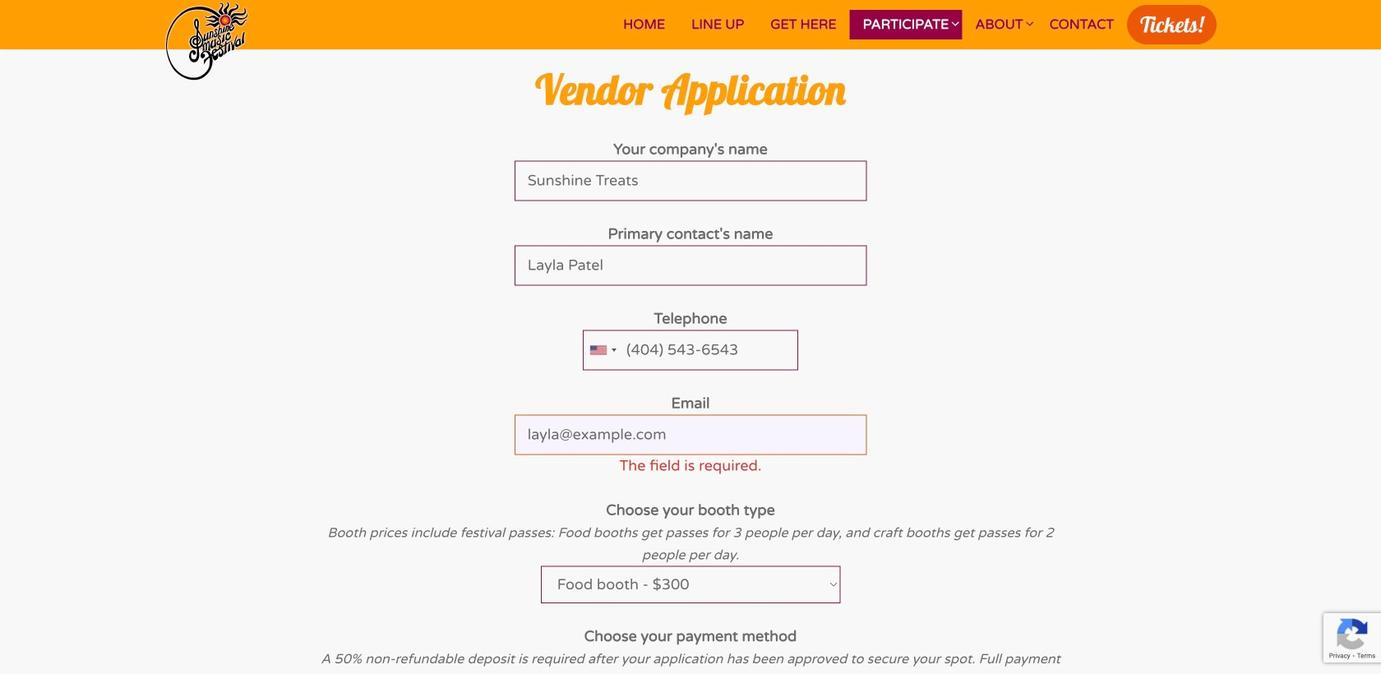 Task type: locate. For each thing, give the bounding box(es) containing it.
None text field
[[514, 161, 867, 201], [514, 245, 867, 286], [514, 161, 867, 201], [514, 245, 867, 286]]

contact form element
[[321, 138, 1061, 674]]

None email field
[[514, 415, 867, 455]]



Task type: vqa. For each thing, say whether or not it's contained in the screenshot.
email field within "Contact form" element
yes



Task type: describe. For each thing, give the bounding box(es) containing it.
Ex: (604) 485-8888 telephone field
[[583, 330, 798, 370]]

none email field inside contact form element
[[514, 415, 867, 455]]

sunshine music festival image
[[164, 0, 249, 82]]



